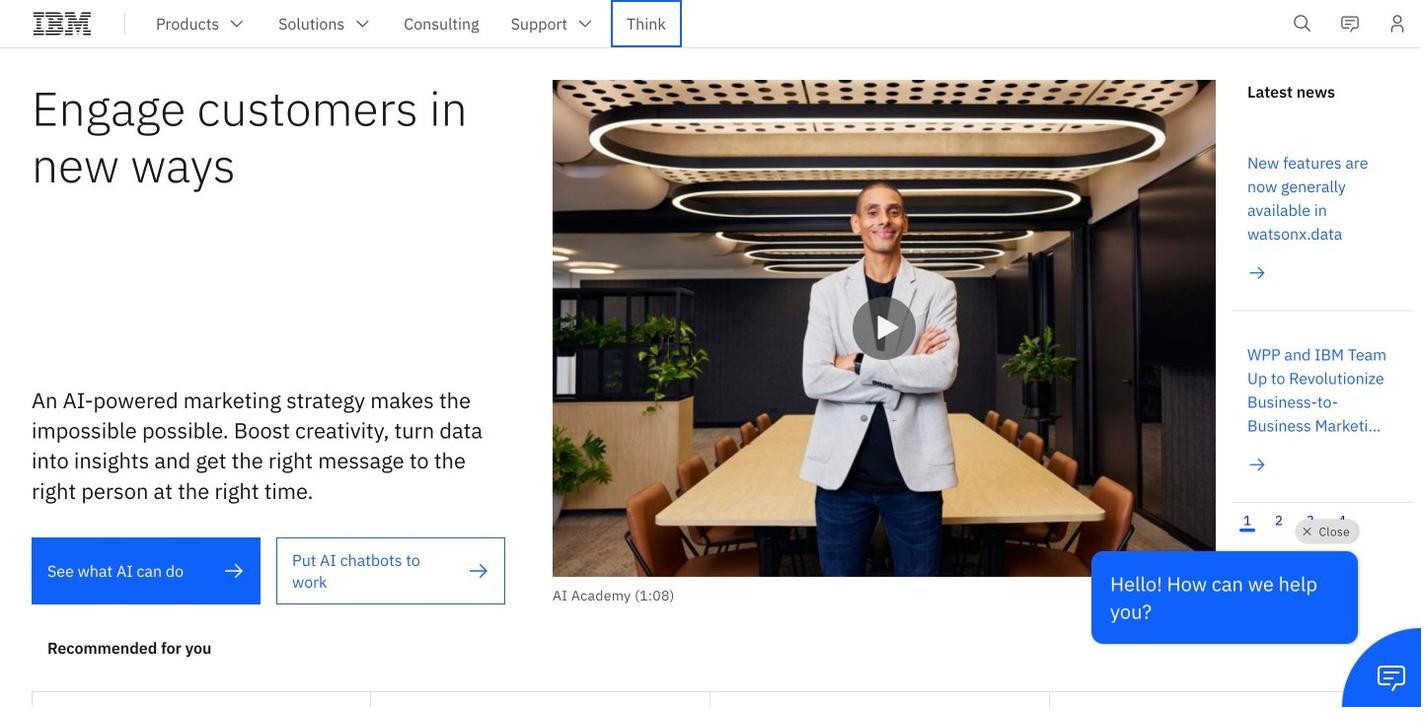 Task type: locate. For each thing, give the bounding box(es) containing it.
open the chat window image
[[1376, 662, 1408, 694]]



Task type: vqa. For each thing, say whether or not it's contained in the screenshot.
Your privacy choices 'element'
no



